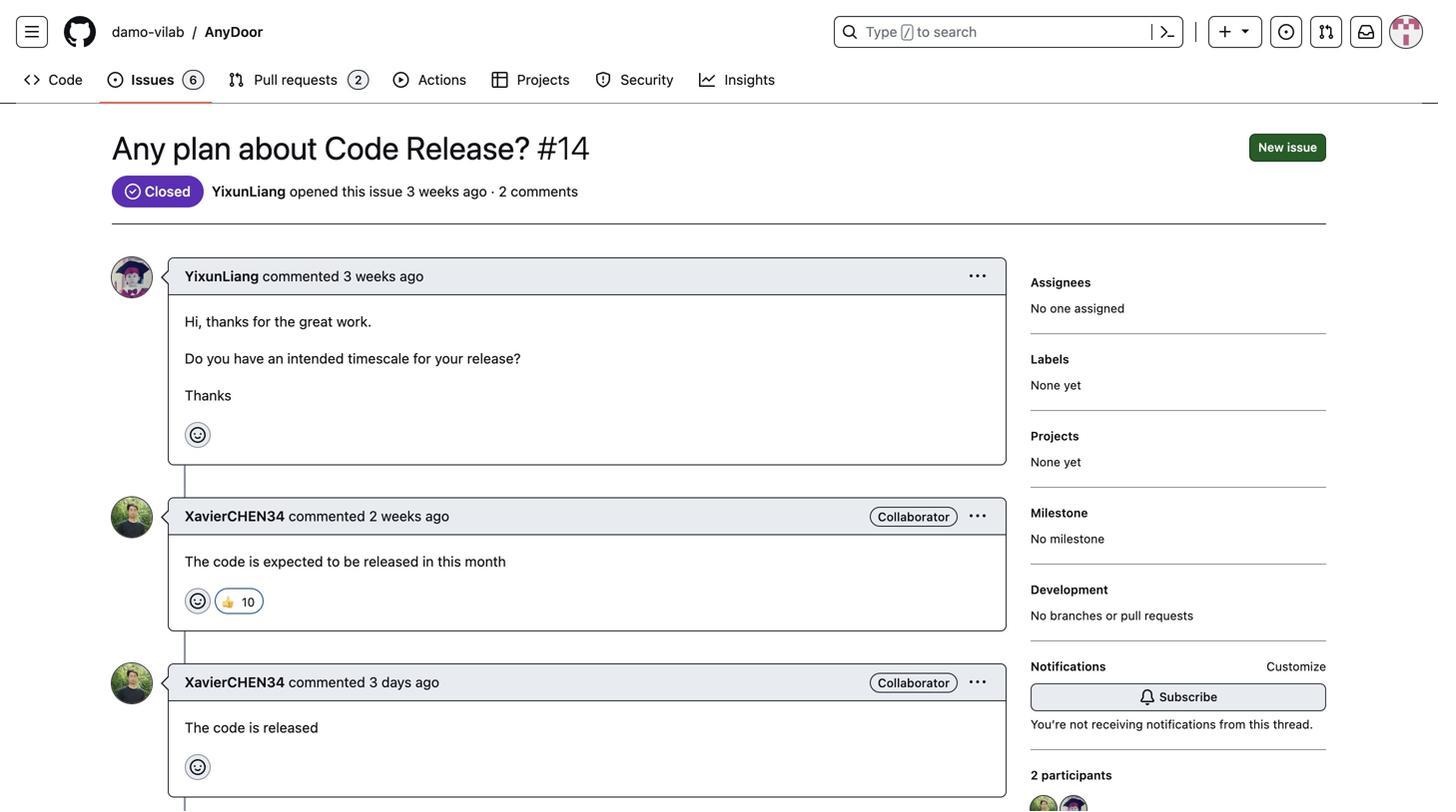 Task type: locate. For each thing, give the bounding box(es) containing it.
none yet up milestone
[[1031, 455, 1081, 469]]

0 vertical spatial is
[[249, 554, 259, 570]]

notifications image
[[1358, 24, 1374, 40]]

hi,  thanks for the great work.
[[185, 314, 372, 330]]

1 vertical spatial weeks
[[355, 268, 396, 285]]

add or remove reactions image down thanks
[[190, 427, 206, 443]]

2 is from the top
[[249, 720, 259, 736]]

2 none yet from the top
[[1031, 455, 1081, 469]]

is down xavierchen34 commented 3 days ago
[[249, 720, 259, 736]]

yixunliang opened this issue 3 weeks ago · 2 comments
[[212, 183, 578, 200]]

3 days ago link
[[369, 675, 439, 691]]

10
[[242, 596, 255, 610]]

yet
[[1064, 378, 1081, 392], [1064, 455, 1081, 469]]

1 vertical spatial yixunliang link
[[185, 268, 259, 285]]

1 vertical spatial 3
[[343, 268, 352, 285]]

release?
[[467, 351, 521, 367]]

yixunliang
[[212, 183, 286, 200], [185, 268, 259, 285]]

yet for labels
[[1064, 378, 1081, 392]]

weeks up work.
[[355, 268, 396, 285]]

xavierchen34 commented 3 days ago
[[185, 675, 439, 691]]

0 vertical spatial @yixunliang image
[[112, 258, 152, 298]]

opened
[[290, 183, 338, 200]]

for left your
[[413, 351, 431, 367]]

0 vertical spatial the
[[185, 554, 209, 570]]

play image
[[393, 72, 409, 88]]

0 vertical spatial xavierchen34
[[185, 508, 285, 525]]

collaborator
[[878, 510, 950, 524], [878, 677, 950, 691]]

2 vertical spatial commented
[[289, 675, 365, 691]]

yixunliang link up thanks
[[185, 268, 259, 285]]

1 xavierchen34 link from the top
[[185, 508, 285, 525]]

add or remove reactions image for 1st show options icon from the top of the page add or remove reactions element
[[190, 427, 206, 443]]

0 vertical spatial none yet
[[1031, 378, 1081, 392]]

is
[[249, 554, 259, 570], [249, 720, 259, 736]]

0 vertical spatial yet
[[1064, 378, 1081, 392]]

weeks down release?
[[419, 183, 459, 200]]

comments
[[511, 183, 578, 200]]

ago for xavierchen34 commented 2 weeks ago
[[425, 508, 449, 525]]

xavierchen34 commented 2 weeks ago
[[185, 508, 449, 525]]

1 vertical spatial issue opened image
[[107, 72, 123, 88]]

1 horizontal spatial to
[[917, 23, 930, 40]]

issue right new
[[1287, 140, 1317, 154]]

select milestones element
[[1031, 504, 1326, 548]]

issue opened image left git pull request image
[[1278, 24, 1294, 40]]

link issues element
[[1031, 581, 1326, 625]]

thanks
[[206, 314, 249, 330]]

ago right days
[[415, 675, 439, 691]]

0 vertical spatial code
[[213, 554, 245, 570]]

xavierchen34 link up the "expected"
[[185, 508, 285, 525]]

2 none from the top
[[1031, 455, 1060, 469]]

1 horizontal spatial code
[[324, 129, 399, 167]]

2 yet from the top
[[1064, 455, 1081, 469]]

new issue link
[[1249, 134, 1326, 162]]

0 horizontal spatial this
[[342, 183, 365, 200]]

2 no from the top
[[1031, 532, 1047, 546]]

hi,
[[185, 314, 202, 330]]

add or remove reactions image for add or remove reactions element related to 2nd show options icon
[[190, 760, 206, 776]]

to left search
[[917, 23, 930, 40]]

none inside select projects element
[[1031, 455, 1060, 469]]

add or remove reactions element down the  code is released
[[185, 755, 211, 781]]

1 vertical spatial to
[[327, 554, 340, 570]]

code for expected
[[213, 554, 245, 570]]

pull
[[1121, 609, 1141, 623]]

2 vertical spatial weeks
[[381, 508, 422, 525]]

yixunliang for yixunliang commented 3 weeks ago
[[185, 268, 259, 285]]

1 vertical spatial none yet
[[1031, 455, 1081, 469]]

3 left days
[[369, 675, 378, 691]]

search
[[934, 23, 977, 40]]

2 horizontal spatial 3
[[406, 183, 415, 200]]

1 vertical spatial is
[[249, 720, 259, 736]]

vilab
[[154, 23, 184, 40]]

0 vertical spatial weeks
[[419, 183, 459, 200]]

this right opened
[[342, 183, 365, 200]]

2 code from the top
[[213, 720, 245, 736]]

requests inside link issues "element"
[[1144, 609, 1194, 623]]

0 horizontal spatial released
[[263, 720, 318, 736]]

requests right pull
[[281, 71, 337, 88]]

1 yet from the top
[[1064, 378, 1081, 392]]

1 horizontal spatial issue
[[1287, 140, 1317, 154]]

add or remove reactions image down the  code is released
[[190, 760, 206, 776]]

in
[[423, 554, 434, 570]]

0 vertical spatial yixunliang link
[[212, 183, 286, 200]]

3 add or remove reactions element from the top
[[185, 755, 211, 781]]

1 collaborator from the top
[[878, 510, 950, 524]]

insights
[[725, 71, 775, 88]]

code
[[48, 71, 83, 88], [324, 129, 399, 167]]

2 vertical spatial no
[[1031, 609, 1047, 623]]

3 weeks ago link
[[343, 268, 424, 285]]

projects right the table image
[[517, 71, 570, 88]]

2 up the code is expected to be released in this month
[[369, 508, 377, 525]]

issue
[[1287, 140, 1317, 154], [369, 183, 403, 200]]

released down xavierchen34 commented 3 days ago
[[263, 720, 318, 736]]

yixunliang link for commented
[[185, 268, 259, 285]]

show options image
[[970, 509, 986, 525]]

0 horizontal spatial @yixunliang image
[[112, 258, 152, 298]]

3 no from the top
[[1031, 609, 1047, 623]]

1 vertical spatial the
[[185, 720, 209, 736]]

1 vertical spatial commented
[[289, 508, 365, 525]]

1 vertical spatial none
[[1031, 455, 1060, 469]]

or
[[1106, 609, 1117, 623]]

no down milestone
[[1031, 532, 1047, 546]]

none down labels
[[1031, 378, 1060, 392]]

none up milestone
[[1031, 455, 1060, 469]]

0 horizontal spatial to
[[327, 554, 340, 570]]

0 vertical spatial collaborator
[[878, 510, 950, 524]]

3 for 3 days ago
[[369, 675, 378, 691]]

2 vertical spatial 3
[[369, 675, 378, 691]]

3
[[406, 183, 415, 200], [343, 268, 352, 285], [369, 675, 378, 691]]

1 none yet from the top
[[1031, 378, 1081, 392]]

1 horizontal spatial requests
[[1144, 609, 1194, 623]]

code for released
[[213, 720, 245, 736]]

2 the from the top
[[185, 720, 209, 736]]

no inside select assignees element
[[1031, 302, 1047, 316]]

yet up milestone
[[1064, 455, 1081, 469]]

@yixunliang image down issue closed image
[[112, 258, 152, 298]]

@xavierchen34 image for xavierchen34 commented 3 days ago
[[112, 664, 152, 704]]

0 vertical spatial @xavierchen34 image
[[112, 498, 152, 538]]

0 vertical spatial none
[[1031, 378, 1060, 392]]

0 vertical spatial show options image
[[970, 269, 986, 285]]

graph image
[[699, 72, 715, 88]]

0 vertical spatial no
[[1031, 302, 1047, 316]]

list
[[104, 16, 822, 48]]

1 the from the top
[[185, 554, 209, 570]]

for
[[253, 314, 271, 330], [413, 351, 431, 367]]

2 vertical spatial this
[[1249, 718, 1270, 732]]

is left the "expected"
[[249, 554, 259, 570]]

yet down labels
[[1064, 378, 1081, 392]]

xavierchen34 link up the  code is released
[[185, 675, 285, 691]]

1 horizontal spatial 3
[[369, 675, 378, 691]]

1 vertical spatial code
[[213, 720, 245, 736]]

no
[[1031, 302, 1047, 316], [1031, 532, 1047, 546], [1031, 609, 1047, 623]]

this
[[342, 183, 365, 200], [438, 554, 461, 570], [1249, 718, 1270, 732]]

1 horizontal spatial /
[[903, 26, 911, 40]]

none for projects
[[1031, 455, 1060, 469]]

0 vertical spatial commented
[[263, 268, 339, 285]]

this right from
[[1249, 718, 1270, 732]]

released left in on the bottom left of page
[[364, 554, 419, 570]]

add or remove reactions element
[[185, 422, 211, 448], [185, 589, 211, 615], [185, 755, 211, 781]]

add or remove reactions image
[[190, 427, 206, 443], [190, 594, 206, 610], [190, 760, 206, 776]]

xavierchen34 up the "expected"
[[185, 508, 285, 525]]

1 vertical spatial @yixunliang image
[[1061, 797, 1087, 812]]

2 vertical spatial add or remove reactions element
[[185, 755, 211, 781]]

ago left ·
[[463, 183, 487, 200]]

@yixunliang image
[[112, 258, 152, 298], [1061, 797, 1087, 812]]

2
[[355, 73, 362, 87], [499, 183, 507, 200], [369, 508, 377, 525], [1031, 769, 1038, 783]]

1 vertical spatial requests
[[1144, 609, 1194, 623]]

projects
[[517, 71, 570, 88], [1031, 429, 1079, 443]]

👍
[[222, 595, 234, 611]]

to left be
[[327, 554, 340, 570]]

1 none from the top
[[1031, 378, 1060, 392]]

the for the  code is released
[[185, 720, 209, 736]]

0 vertical spatial yixunliang
[[212, 183, 286, 200]]

no left one at right
[[1031, 302, 1047, 316]]

no branches or pull requests
[[1031, 609, 1194, 623]]

1 vertical spatial for
[[413, 351, 431, 367]]

/ right vilab
[[192, 23, 197, 40]]

to
[[917, 23, 930, 40], [327, 554, 340, 570]]

add or remove reactions element left 👍
[[185, 589, 211, 615]]

1 vertical spatial xavierchen34
[[185, 675, 285, 691]]

2 xavierchen34 link from the top
[[185, 675, 285, 691]]

·
[[491, 183, 495, 200]]

this right in on the bottom left of page
[[438, 554, 461, 570]]

3 for 3 weeks ago
[[343, 268, 352, 285]]

yixunliang commented 3 weeks ago
[[185, 268, 424, 285]]

code up 👍
[[213, 554, 245, 570]]

1 vertical spatial collaborator
[[878, 677, 950, 691]]

0 vertical spatial projects
[[517, 71, 570, 88]]

3 down release?
[[406, 183, 415, 200]]

2 vertical spatial add or remove reactions image
[[190, 760, 206, 776]]

code
[[213, 554, 245, 570], [213, 720, 245, 736]]

no for no one assigned
[[1031, 302, 1047, 316]]

0 vertical spatial add or remove reactions image
[[190, 427, 206, 443]]

the
[[185, 554, 209, 570], [185, 720, 209, 736]]

0 horizontal spatial 3
[[343, 268, 352, 285]]

expected
[[263, 554, 323, 570]]

0 horizontal spatial issue
[[369, 183, 403, 200]]

1 no from the top
[[1031, 302, 1047, 316]]

/ inside type / to search
[[903, 26, 911, 40]]

collaborator for 2 weeks ago
[[878, 510, 950, 524]]

ago up in on the bottom left of page
[[425, 508, 449, 525]]

shield image
[[595, 72, 611, 88]]

ago for xavierchen34 commented 3 days ago
[[415, 675, 439, 691]]

issue opened image left "issues"
[[107, 72, 123, 88]]

0 horizontal spatial issue opened image
[[107, 72, 123, 88]]

1 add or remove reactions image from the top
[[190, 427, 206, 443]]

/ right type at the right top
[[903, 26, 911, 40]]

yixunliang up thanks
[[185, 268, 259, 285]]

0 horizontal spatial for
[[253, 314, 271, 330]]

code down xavierchen34 commented 3 days ago
[[213, 720, 245, 736]]

2 horizontal spatial this
[[1249, 718, 1270, 732]]

issue opened image
[[1278, 24, 1294, 40], [107, 72, 123, 88]]

add or remove reactions element down thanks
[[185, 422, 211, 448]]

2 left 'play' icon
[[355, 73, 362, 87]]

commented
[[263, 268, 339, 285], [289, 508, 365, 525], [289, 675, 365, 691]]

work.
[[337, 314, 372, 330]]

add or remove reactions image for 2nd add or remove reactions element from the bottom of the page
[[190, 594, 206, 610]]

2 add or remove reactions image from the top
[[190, 594, 206, 610]]

commented for 3 days ago
[[289, 675, 365, 691]]

xavierchen34 link for expected
[[185, 508, 285, 525]]

weeks up the code is expected to be released in this month
[[381, 508, 422, 525]]

issue opened image for git pull request image
[[1278, 24, 1294, 40]]

0 vertical spatial requests
[[281, 71, 337, 88]]

no left branches
[[1031, 609, 1047, 623]]

ago down yixunliang opened this issue 3 weeks ago · 2 comments
[[400, 268, 424, 285]]

release?
[[406, 129, 530, 167]]

0 vertical spatial this
[[342, 183, 365, 200]]

the
[[274, 314, 295, 330]]

no for no milestone
[[1031, 532, 1047, 546]]

weeks
[[419, 183, 459, 200], [355, 268, 396, 285], [381, 508, 422, 525]]

3 up work.
[[343, 268, 352, 285]]

you're not receiving notifications from this thread.
[[1031, 718, 1313, 732]]

0 vertical spatial 3
[[406, 183, 415, 200]]

anydoor link
[[197, 16, 271, 48]]

xavierchen34 link
[[185, 508, 285, 525], [185, 675, 285, 691]]

issue down any plan about code release? #14
[[369, 183, 403, 200]]

0 horizontal spatial requests
[[281, 71, 337, 88]]

1 vertical spatial projects
[[1031, 429, 1079, 443]]

2 xavierchen34 from the top
[[185, 675, 285, 691]]

1 vertical spatial show options image
[[970, 675, 986, 691]]

weeks for 3 weeks ago
[[355, 268, 396, 285]]

projects up milestone
[[1031, 429, 1079, 443]]

1 vertical spatial add or remove reactions element
[[185, 589, 211, 615]]

3 add or remove reactions image from the top
[[190, 760, 206, 776]]

no for no branches or pull requests
[[1031, 609, 1047, 623]]

1 vertical spatial add or remove reactions image
[[190, 594, 206, 610]]

no inside select milestones element
[[1031, 532, 1047, 546]]

/ inside damo-vilab / anydoor
[[192, 23, 197, 40]]

0 vertical spatial xavierchen34 link
[[185, 508, 285, 525]]

yixunliang down about
[[212, 183, 286, 200]]

triangle down image
[[1237, 22, 1253, 38]]

/
[[192, 23, 197, 40], [903, 26, 911, 40]]

yixunliang link down about
[[212, 183, 286, 200]]

none yet down labels
[[1031, 378, 1081, 392]]

code image
[[24, 72, 40, 88]]

@xavierchen34 image
[[112, 498, 152, 538], [112, 664, 152, 704], [1031, 797, 1057, 812]]

1 is from the top
[[249, 554, 259, 570]]

damo-vilab / anydoor
[[112, 23, 263, 40]]

code up yixunliang opened this issue 3 weeks ago · 2 comments
[[324, 129, 399, 167]]

@yixunliang image down the 2 participants
[[1061, 797, 1087, 812]]

about
[[238, 129, 317, 167]]

none yet inside select projects element
[[1031, 455, 1081, 469]]

subscribe
[[1159, 691, 1218, 705]]

commented left days
[[289, 675, 365, 691]]

1 vertical spatial released
[[263, 720, 318, 736]]

1 horizontal spatial released
[[364, 554, 419, 570]]

no inside link issues "element"
[[1031, 609, 1047, 623]]

commented up great
[[263, 268, 339, 285]]

1 add or remove reactions element from the top
[[185, 422, 211, 448]]

code right code image
[[48, 71, 83, 88]]

1 vertical spatial @xavierchen34 image
[[112, 664, 152, 704]]

0 vertical spatial issue opened image
[[1278, 24, 1294, 40]]

yet inside select projects element
[[1064, 455, 1081, 469]]

for left the
[[253, 314, 271, 330]]

xavierchen34
[[185, 508, 285, 525], [185, 675, 285, 691]]

1 vertical spatial yixunliang
[[185, 268, 259, 285]]

requests
[[281, 71, 337, 88], [1144, 609, 1194, 623]]

add or remove reactions image left 👍
[[190, 594, 206, 610]]

1 horizontal spatial this
[[438, 554, 461, 570]]

milestone
[[1031, 506, 1088, 520]]

thanks
[[185, 387, 231, 404]]

1 horizontal spatial issue opened image
[[1278, 24, 1294, 40]]

1 vertical spatial xavierchen34 link
[[185, 675, 285, 691]]

customize
[[1267, 660, 1326, 674]]

1 xavierchen34 from the top
[[185, 508, 285, 525]]

requests right the pull
[[1144, 609, 1194, 623]]

0 vertical spatial for
[[253, 314, 271, 330]]

commented up the code is expected to be released in this month
[[289, 508, 365, 525]]

git pull request image
[[1318, 24, 1334, 40]]

0 horizontal spatial /
[[192, 23, 197, 40]]

xavierchen34 up the  code is released
[[185, 675, 285, 691]]

pull requests
[[254, 71, 337, 88]]

show options image
[[970, 269, 986, 285], [970, 675, 986, 691]]

0 vertical spatial code
[[48, 71, 83, 88]]

1 vertical spatial yet
[[1064, 455, 1081, 469]]

1 vertical spatial no
[[1031, 532, 1047, 546]]

0 horizontal spatial code
[[48, 71, 83, 88]]

2 collaborator from the top
[[878, 677, 950, 691]]

branches
[[1050, 609, 1102, 623]]

2 left participants
[[1031, 769, 1038, 783]]

0 vertical spatial add or remove reactions element
[[185, 422, 211, 448]]

none
[[1031, 378, 1060, 392], [1031, 455, 1060, 469]]

2 add or remove reactions element from the top
[[185, 589, 211, 615]]

released
[[364, 554, 419, 570], [263, 720, 318, 736]]

1 code from the top
[[213, 554, 245, 570]]



Task type: describe. For each thing, give the bounding box(es) containing it.
2 weeks ago link
[[369, 508, 449, 525]]

homepage image
[[64, 16, 96, 48]]

yet for projects
[[1064, 455, 1081, 469]]

xavierchen34 link for released
[[185, 675, 285, 691]]

days
[[381, 675, 412, 691]]

intended
[[287, 351, 344, 367]]

is for expected
[[249, 554, 259, 570]]

commented for 2 weeks ago
[[289, 508, 365, 525]]

plus image
[[1217, 24, 1233, 40]]

you
[[207, 351, 230, 367]]

an
[[268, 351, 283, 367]]

none for labels
[[1031, 378, 1060, 392]]

new
[[1258, 140, 1284, 154]]

do you have an intended timescale for your release?
[[185, 351, 521, 367]]

the code is expected to be released in this month
[[185, 554, 506, 570]]

2 vertical spatial @xavierchen34 image
[[1031, 797, 1057, 812]]

#14
[[537, 129, 590, 167]]

none yet for labels
[[1031, 378, 1081, 392]]

1 horizontal spatial projects
[[1031, 429, 1079, 443]]

milestone
[[1050, 532, 1105, 546]]

command palette image
[[1159, 24, 1175, 40]]

issues
[[131, 71, 174, 88]]

any
[[112, 129, 166, 167]]

select assignees element
[[1031, 274, 1326, 318]]

from
[[1219, 718, 1246, 732]]

weeks for 2 weeks ago
[[381, 508, 422, 525]]

1 horizontal spatial for
[[413, 351, 431, 367]]

1 show options image from the top
[[970, 269, 986, 285]]

anydoor
[[205, 23, 263, 40]]

git pull request image
[[228, 72, 244, 88]]

👍 10
[[222, 595, 255, 611]]

damo-vilab link
[[104, 16, 192, 48]]

yixunliang link for opened this issue
[[212, 183, 286, 200]]

insights link
[[691, 65, 785, 95]]

month
[[465, 554, 506, 570]]

commented for 3 weeks ago
[[263, 268, 339, 285]]

ago for yixunliang commented 3 weeks ago
[[400, 268, 424, 285]]

labels
[[1031, 353, 1069, 367]]

issue closed image
[[125, 184, 141, 200]]

assignees
[[1031, 276, 1091, 290]]

1 vertical spatial this
[[438, 554, 461, 570]]

0 vertical spatial issue
[[1287, 140, 1317, 154]]

projects link
[[484, 65, 579, 95]]

table image
[[492, 72, 508, 88]]

receiving
[[1092, 718, 1143, 732]]

pull
[[254, 71, 278, 88]]

6
[[189, 73, 197, 87]]

you're
[[1031, 718, 1066, 732]]

new issue
[[1258, 140, 1317, 154]]

xavierchen34 for released
[[185, 675, 285, 691]]

actions link
[[385, 65, 476, 95]]

not
[[1070, 718, 1088, 732]]

1 vertical spatial issue
[[369, 183, 403, 200]]

timescale
[[348, 351, 409, 367]]

no one assigned
[[1031, 302, 1125, 316]]

yixunliang for yixunliang opened this issue 3 weeks ago · 2 comments
[[212, 183, 286, 200]]

bell image
[[1139, 690, 1155, 706]]

one
[[1050, 302, 1071, 316]]

2 right ·
[[499, 183, 507, 200]]

code link
[[16, 65, 91, 95]]

@xavierchen34 image for xavierchen34 commented 2 weeks ago
[[112, 498, 152, 538]]

notifications
[[1146, 718, 1216, 732]]

1 horizontal spatial @yixunliang image
[[1061, 797, 1087, 812]]

participants
[[1041, 769, 1112, 783]]

plan
[[173, 129, 231, 167]]

security
[[621, 71, 674, 88]]

great
[[299, 314, 333, 330]]

damo-
[[112, 23, 154, 40]]

assigned
[[1074, 302, 1125, 316]]

collaborator for 3 days ago
[[878, 677, 950, 691]]

add or remove reactions element for 2nd show options icon
[[185, 755, 211, 781]]

2 participants
[[1031, 769, 1112, 783]]

your
[[435, 351, 463, 367]]

2 show options image from the top
[[970, 675, 986, 691]]

list containing damo-vilab / anydoor
[[104, 16, 822, 48]]

0 vertical spatial released
[[364, 554, 419, 570]]

thread.
[[1273, 718, 1313, 732]]

actions
[[418, 71, 466, 88]]

issue opened image for git pull request icon
[[107, 72, 123, 88]]

the for the code is expected to be released in this month
[[185, 554, 209, 570]]

the  code is released
[[185, 720, 318, 736]]

0 vertical spatial to
[[917, 23, 930, 40]]

1 vertical spatial code
[[324, 129, 399, 167]]

closed
[[145, 183, 191, 200]]

add or remove reactions element for 1st show options icon from the top of the page
[[185, 422, 211, 448]]

have
[[234, 351, 264, 367]]

no milestone
[[1031, 532, 1105, 546]]

0 horizontal spatial projects
[[517, 71, 570, 88]]

be
[[344, 554, 360, 570]]

subscribe button
[[1031, 684, 1326, 712]]

type
[[866, 23, 897, 40]]

type / to search
[[866, 23, 977, 40]]

is for released
[[249, 720, 259, 736]]

do
[[185, 351, 203, 367]]

select projects element
[[1031, 427, 1326, 471]]

xavierchen34 for expected
[[185, 508, 285, 525]]

none yet for projects
[[1031, 455, 1081, 469]]

any plan about code release? #14
[[112, 129, 590, 167]]

notifications
[[1031, 660, 1106, 674]]

security link
[[587, 65, 683, 95]]

development
[[1031, 583, 1108, 597]]



Task type: vqa. For each thing, say whether or not it's contained in the screenshot.
New Issue
yes



